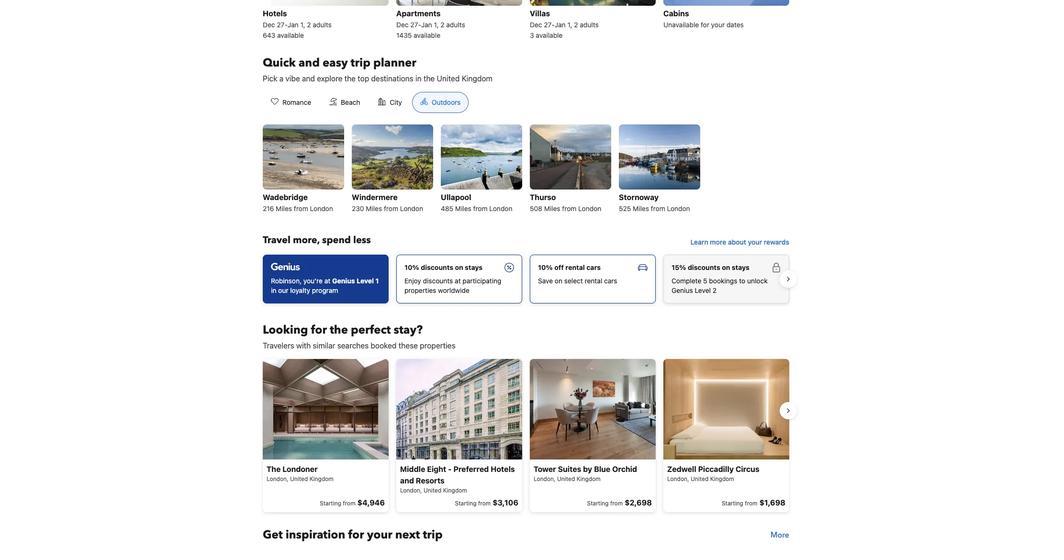 Task type: describe. For each thing, give the bounding box(es) containing it.
5
[[704, 277, 708, 285]]

in inside robinson, you're at genius level 1 in our loyalty program
[[271, 286, 276, 294]]

$2,698
[[625, 499, 652, 507]]

miles for windermere
[[366, 204, 382, 213]]

-
[[448, 465, 452, 474]]

about
[[728, 238, 747, 246]]

1 vertical spatial rental
[[585, 277, 603, 285]]

apartments dec 27-jan 1, 2 adults 1435 available
[[397, 9, 465, 39]]

on for bookings
[[722, 263, 731, 271]]

miles for wadebridge
[[276, 204, 292, 213]]

15%
[[672, 263, 687, 271]]

your for next
[[367, 527, 393, 543]]

learn more about your rewards link
[[687, 234, 794, 251]]

level inside complete 5 bookings to unlock genius level 2
[[695, 286, 711, 294]]

jan for hotels
[[288, 21, 299, 29]]

stays for 10% discounts on stays
[[465, 263, 483, 271]]

piccadilly
[[699, 465, 734, 474]]

suites
[[558, 465, 582, 474]]

planner
[[374, 55, 417, 71]]

at for discounts
[[455, 277, 461, 285]]

rewards
[[764, 238, 790, 246]]

stays for 15% discounts on stays
[[732, 263, 750, 271]]

kingdom inside tower suites by blue orchid london, united kingdom
[[577, 476, 601, 483]]

1435
[[397, 31, 412, 39]]

united inside tower suites by blue orchid london, united kingdom
[[557, 476, 575, 483]]

kingdom inside zedwell piccadilly circus london, united kingdom
[[711, 476, 735, 483]]

for for unavailable
[[701, 21, 710, 29]]

dec for villas
[[530, 21, 542, 29]]

kingdom inside the londoner london, united kingdom
[[310, 476, 334, 483]]

robinson,
[[271, 277, 302, 285]]

complete
[[672, 277, 702, 285]]

from inside stornoway 525 miles from london
[[651, 204, 666, 213]]

from inside windermere 230 miles from london
[[384, 204, 398, 213]]

united inside middle eight - preferred hotels and resorts london, united kingdom
[[424, 487, 442, 494]]

jan for villas
[[555, 21, 566, 29]]

hotels inside middle eight - preferred hotels and resorts london, united kingdom
[[491, 465, 515, 474]]

from inside ullapool 485 miles from london
[[473, 204, 488, 213]]

londoner
[[283, 465, 318, 474]]

1
[[376, 277, 379, 285]]

adults for hotels
[[313, 21, 332, 29]]

london for stornoway
[[667, 204, 690, 213]]

beach button
[[321, 92, 368, 113]]

starting from $1,698
[[722, 499, 786, 507]]

save
[[538, 277, 553, 285]]

kingdom inside quick and easy trip planner pick a vibe and explore the top destinations in the united kingdom
[[462, 74, 493, 83]]

london, inside tower suites by blue orchid london, united kingdom
[[534, 476, 556, 483]]

united inside the londoner london, united kingdom
[[290, 476, 308, 483]]

london, inside the londoner london, united kingdom
[[267, 476, 289, 483]]

windermere 230 miles from london
[[352, 193, 423, 213]]

starting from $3,106
[[455, 499, 519, 507]]

1, for villas
[[568, 21, 573, 29]]

london, inside middle eight - preferred hotels and resorts london, united kingdom
[[400, 487, 422, 494]]

2 for villas
[[574, 21, 578, 29]]

enjoy
[[405, 277, 421, 285]]

from inside starting from $1,698
[[745, 500, 758, 507]]

starting for $4,946
[[320, 500, 341, 507]]

available for villas
[[536, 31, 563, 39]]

525
[[619, 204, 631, 213]]

ullapool 485 miles from london
[[441, 193, 513, 213]]

city button
[[370, 92, 410, 113]]

romance
[[283, 98, 311, 106]]

miles for thurso
[[544, 204, 561, 213]]

1, for apartments
[[434, 21, 439, 29]]

more
[[710, 238, 727, 246]]

cabins
[[664, 9, 689, 18]]

resorts
[[416, 477, 445, 485]]

10% for 10% off rental cars
[[538, 263, 553, 271]]

get
[[263, 527, 283, 543]]

london, inside zedwell piccadilly circus london, united kingdom
[[668, 476, 689, 483]]

$4,946
[[358, 499, 385, 507]]

and inside middle eight - preferred hotels and resorts london, united kingdom
[[400, 477, 414, 485]]

27- for hotels
[[277, 21, 288, 29]]

middle eight - preferred hotels and resorts london, united kingdom
[[400, 465, 515, 494]]

region for looking for the perfect stay?
[[255, 355, 797, 516]]

learn
[[691, 238, 709, 246]]

london for wadebridge
[[310, 204, 333, 213]]

learn more about your rewards
[[691, 238, 790, 246]]

from inside wadebridge 216 miles from london
[[294, 204, 308, 213]]

robinson, you're at genius level 1 in our loyalty program
[[271, 277, 379, 294]]

cabins unavailable for your dates
[[664, 9, 744, 29]]

blue
[[594, 465, 611, 474]]

a
[[280, 74, 284, 83]]

stay?
[[394, 322, 423, 338]]

1 horizontal spatial on
[[555, 277, 563, 285]]

complete 5 bookings to unlock genius level 2
[[672, 277, 768, 294]]

city
[[390, 98, 402, 106]]

more link
[[771, 528, 790, 543]]

london for ullapool
[[490, 204, 513, 213]]

1 horizontal spatial trip
[[423, 527, 443, 543]]

program
[[312, 286, 338, 294]]

in inside quick and easy trip planner pick a vibe and explore the top destinations in the united kingdom
[[416, 74, 422, 83]]

hotels dec 27-jan 1, 2 adults 643 available
[[263, 9, 332, 39]]

beach
[[341, 98, 360, 106]]

discounts inside enjoy discounts at participating properties worldwide
[[423, 277, 453, 285]]

windermere
[[352, 193, 398, 202]]

pick
[[263, 74, 278, 83]]

230
[[352, 204, 364, 213]]

adults for villas
[[580, 21, 599, 29]]

preferred
[[454, 465, 489, 474]]

travelers
[[263, 341, 294, 350]]

travel
[[263, 234, 291, 247]]

unlock
[[748, 277, 768, 285]]

unavailable
[[664, 21, 699, 29]]

1 vertical spatial and
[[302, 74, 315, 83]]

$1,698
[[760, 499, 786, 507]]

looking for the perfect stay? travelers with similar searches booked these properties
[[263, 322, 456, 350]]

quick
[[263, 55, 296, 71]]

starting from $4,946
[[320, 499, 385, 507]]

select
[[565, 277, 583, 285]]

easy
[[323, 55, 348, 71]]

villas
[[530, 9, 550, 18]]

perfect
[[351, 322, 391, 338]]

with
[[296, 341, 311, 350]]

quick and easy trip planner pick a vibe and explore the top destinations in the united kingdom
[[263, 55, 493, 83]]

london for windermere
[[400, 204, 423, 213]]



Task type: vqa. For each thing, say whether or not it's contained in the screenshot.


Task type: locate. For each thing, give the bounding box(es) containing it.
27- up quick
[[277, 21, 288, 29]]

1 vertical spatial genius
[[672, 286, 693, 294]]

adults
[[313, 21, 332, 29], [447, 21, 465, 29], [580, 21, 599, 29]]

2 10% from the left
[[538, 263, 553, 271]]

0 vertical spatial rental
[[566, 263, 585, 271]]

wadebridge
[[263, 193, 308, 202]]

trip
[[351, 55, 371, 71], [423, 527, 443, 543]]

vibe
[[286, 74, 300, 83]]

3 dec from the left
[[530, 21, 542, 29]]

2 1, from the left
[[434, 21, 439, 29]]

1 horizontal spatial cars
[[604, 277, 618, 285]]

0 horizontal spatial your
[[367, 527, 393, 543]]

0 horizontal spatial available
[[277, 31, 304, 39]]

more,
[[293, 234, 320, 247]]

rental up select
[[566, 263, 585, 271]]

your inside cabins unavailable for your dates
[[712, 21, 725, 29]]

thurso 508 miles from london
[[530, 193, 602, 213]]

643
[[263, 31, 276, 39]]

explore
[[317, 74, 343, 83]]

27- inside apartments dec 27-jan 1, 2 adults 1435 available
[[411, 21, 421, 29]]

1 miles from the left
[[276, 204, 292, 213]]

508
[[530, 204, 543, 213]]

miles down wadebridge
[[276, 204, 292, 213]]

london inside windermere 230 miles from london
[[400, 204, 423, 213]]

london, down middle
[[400, 487, 422, 494]]

0 horizontal spatial trip
[[351, 55, 371, 71]]

and up vibe at the left of page
[[299, 55, 320, 71]]

2 horizontal spatial adults
[[580, 21, 599, 29]]

starting for $3,106
[[455, 500, 477, 507]]

10% up enjoy
[[405, 263, 419, 271]]

hotels right preferred
[[491, 465, 515, 474]]

1 region from the top
[[255, 251, 797, 307]]

3 1, from the left
[[568, 21, 573, 29]]

1 starting from the left
[[320, 500, 341, 507]]

available inside apartments dec 27-jan 1, 2 adults 1435 available
[[414, 31, 441, 39]]

0 horizontal spatial 1,
[[301, 21, 305, 29]]

from down 'stornoway'
[[651, 204, 666, 213]]

1 dec from the left
[[263, 21, 275, 29]]

get inspiration for your next trip
[[263, 527, 443, 543]]

1 horizontal spatial level
[[695, 286, 711, 294]]

level
[[357, 277, 374, 285], [695, 286, 711, 294]]

from inside starting from $3,106
[[478, 500, 491, 507]]

from right 485
[[473, 204, 488, 213]]

discounts for discounts
[[421, 263, 454, 271]]

2 inside villas dec 27-jan 1, 2 adults 3 available
[[574, 21, 578, 29]]

your for dates
[[712, 21, 725, 29]]

on up enjoy discounts at participating properties worldwide
[[455, 263, 463, 271]]

starting up inspiration
[[320, 500, 341, 507]]

miles inside ullapool 485 miles from london
[[455, 204, 472, 213]]

1 horizontal spatial jan
[[421, 21, 432, 29]]

10% discounts on stays
[[405, 263, 483, 271]]

dec inside apartments dec 27-jan 1, 2 adults 1435 available
[[397, 21, 409, 29]]

1 vertical spatial in
[[271, 286, 276, 294]]

worldwide
[[438, 286, 470, 294]]

dec for hotels
[[263, 21, 275, 29]]

1 horizontal spatial 10%
[[538, 263, 553, 271]]

zedwell piccadilly circus london, united kingdom
[[668, 465, 760, 483]]

2 horizontal spatial dec
[[530, 21, 542, 29]]

jan inside villas dec 27-jan 1, 2 adults 3 available
[[555, 21, 566, 29]]

3 available from the left
[[536, 31, 563, 39]]

1 horizontal spatial your
[[712, 21, 725, 29]]

2 jan from the left
[[421, 21, 432, 29]]

searches
[[337, 341, 369, 350]]

dec
[[263, 21, 275, 29], [397, 21, 409, 29], [530, 21, 542, 29]]

dec inside villas dec 27-jan 1, 2 adults 3 available
[[530, 21, 542, 29]]

top
[[358, 74, 369, 83]]

outdoors
[[432, 98, 461, 106]]

3 jan from the left
[[555, 21, 566, 29]]

stays up to
[[732, 263, 750, 271]]

1 jan from the left
[[288, 21, 299, 29]]

romance button
[[263, 92, 319, 113]]

1 horizontal spatial hotels
[[491, 465, 515, 474]]

london for thurso
[[579, 204, 602, 213]]

0 vertical spatial cars
[[587, 263, 601, 271]]

region for travel more, spend less
[[255, 251, 797, 307]]

available inside villas dec 27-jan 1, 2 adults 3 available
[[536, 31, 563, 39]]

2 horizontal spatial your
[[748, 238, 763, 246]]

to
[[740, 277, 746, 285]]

1 horizontal spatial available
[[414, 31, 441, 39]]

0 horizontal spatial dec
[[263, 21, 275, 29]]

miles
[[276, 204, 292, 213], [366, 204, 382, 213], [455, 204, 472, 213], [544, 204, 561, 213], [633, 204, 649, 213]]

0 vertical spatial your
[[712, 21, 725, 29]]

on up bookings
[[722, 263, 731, 271]]

tab list
[[255, 92, 477, 113]]

0 vertical spatial hotels
[[263, 9, 287, 18]]

off
[[555, 263, 564, 271]]

miles inside stornoway 525 miles from london
[[633, 204, 649, 213]]

27- for villas
[[544, 21, 555, 29]]

london inside thurso 508 miles from london
[[579, 204, 602, 213]]

15% discounts on stays
[[672, 263, 750, 271]]

adults inside villas dec 27-jan 1, 2 adults 3 available
[[580, 21, 599, 29]]

genius up program
[[332, 277, 355, 285]]

0 horizontal spatial stays
[[465, 263, 483, 271]]

level left the 1 at the left of page
[[357, 277, 374, 285]]

properties
[[405, 286, 436, 294], [420, 341, 456, 350]]

2 inside complete 5 bookings to unlock genius level 2
[[713, 286, 717, 294]]

from inside thurso 508 miles from london
[[562, 204, 577, 213]]

2 vertical spatial for
[[348, 527, 364, 543]]

2 starting from the left
[[455, 500, 477, 507]]

kingdom down piccadilly
[[711, 476, 735, 483]]

2 horizontal spatial for
[[701, 21, 710, 29]]

dec up 3
[[530, 21, 542, 29]]

1 stays from the left
[[465, 263, 483, 271]]

1 vertical spatial for
[[311, 322, 327, 338]]

0 vertical spatial level
[[357, 277, 374, 285]]

your for rewards
[[748, 238, 763, 246]]

kingdom down -
[[443, 487, 467, 494]]

orchid
[[613, 465, 638, 474]]

$3,106
[[493, 499, 519, 507]]

the left top
[[345, 74, 356, 83]]

middle
[[400, 465, 425, 474]]

0 horizontal spatial cars
[[587, 263, 601, 271]]

from inside 'starting from $4,946'
[[343, 500, 356, 507]]

level inside robinson, you're at genius level 1 in our loyalty program
[[357, 277, 374, 285]]

miles inside wadebridge 216 miles from london
[[276, 204, 292, 213]]

cars right select
[[604, 277, 618, 285]]

0 vertical spatial properties
[[405, 286, 436, 294]]

london inside stornoway 525 miles from london
[[667, 204, 690, 213]]

1 10% from the left
[[405, 263, 419, 271]]

starting inside starting from $1,698
[[722, 500, 744, 507]]

starting down tower suites by blue orchid london, united kingdom
[[587, 500, 609, 507]]

and
[[299, 55, 320, 71], [302, 74, 315, 83], [400, 477, 414, 485]]

available inside hotels dec 27-jan 1, 2 adults 643 available
[[277, 31, 304, 39]]

miles for stornoway
[[633, 204, 649, 213]]

1 horizontal spatial genius
[[672, 286, 693, 294]]

2 for apartments
[[441, 21, 445, 29]]

0 horizontal spatial hotels
[[263, 9, 287, 18]]

2 horizontal spatial 27-
[[544, 21, 555, 29]]

you're
[[304, 277, 323, 285]]

1 vertical spatial level
[[695, 286, 711, 294]]

0 horizontal spatial level
[[357, 277, 374, 285]]

your left next
[[367, 527, 393, 543]]

for right unavailable
[[701, 21, 710, 29]]

1 vertical spatial region
[[255, 355, 797, 516]]

stays up participating
[[465, 263, 483, 271]]

level down 5
[[695, 286, 711, 294]]

in
[[416, 74, 422, 83], [271, 286, 276, 294]]

27- down villas
[[544, 21, 555, 29]]

and right vibe at the left of page
[[302, 74, 315, 83]]

from down windermere
[[384, 204, 398, 213]]

blue genius logo image
[[271, 263, 300, 271], [271, 263, 300, 271]]

2 at from the left
[[455, 277, 461, 285]]

485
[[441, 204, 454, 213]]

4 starting from the left
[[722, 500, 744, 507]]

1 adults from the left
[[313, 21, 332, 29]]

discounts
[[421, 263, 454, 271], [688, 263, 721, 271], [423, 277, 453, 285]]

3 adults from the left
[[580, 21, 599, 29]]

jan for apartments
[[421, 21, 432, 29]]

genius inside robinson, you're at genius level 1 in our loyalty program
[[332, 277, 355, 285]]

2 27- from the left
[[411, 21, 421, 29]]

2 horizontal spatial on
[[722, 263, 731, 271]]

1 horizontal spatial for
[[348, 527, 364, 543]]

adults for apartments
[[447, 21, 465, 29]]

properties down enjoy
[[405, 286, 436, 294]]

rental right select
[[585, 277, 603, 285]]

the inside looking for the perfect stay? travelers with similar searches booked these properties
[[330, 322, 348, 338]]

region containing 10% discounts on stays
[[255, 251, 797, 307]]

from right the 508
[[562, 204, 577, 213]]

10% up save
[[538, 263, 553, 271]]

kingdom down by
[[577, 476, 601, 483]]

for inside cabins unavailable for your dates
[[701, 21, 710, 29]]

at up program
[[325, 277, 331, 285]]

2 vertical spatial and
[[400, 477, 414, 485]]

miles down windermere
[[366, 204, 382, 213]]

next
[[395, 527, 420, 543]]

0 vertical spatial and
[[299, 55, 320, 71]]

discounts up enjoy discounts at participating properties worldwide
[[421, 263, 454, 271]]

0 vertical spatial in
[[416, 74, 422, 83]]

from down wadebridge
[[294, 204, 308, 213]]

2 adults from the left
[[447, 21, 465, 29]]

1 horizontal spatial at
[[455, 277, 461, 285]]

2 horizontal spatial jan
[[555, 21, 566, 29]]

1, inside villas dec 27-jan 1, 2 adults 3 available
[[568, 21, 573, 29]]

2 horizontal spatial 1,
[[568, 21, 573, 29]]

rental
[[566, 263, 585, 271], [585, 277, 603, 285]]

kingdom down the londoner
[[310, 476, 334, 483]]

2 miles from the left
[[366, 204, 382, 213]]

your right about
[[748, 238, 763, 246]]

2 inside apartments dec 27-jan 1, 2 adults 1435 available
[[441, 21, 445, 29]]

tab list containing romance
[[255, 92, 477, 113]]

from inside starting from $2,698
[[611, 500, 623, 507]]

on right save
[[555, 277, 563, 285]]

from left '$4,946'
[[343, 500, 356, 507]]

united down the londoner
[[290, 476, 308, 483]]

eight
[[427, 465, 446, 474]]

10% for 10% discounts on stays
[[405, 263, 419, 271]]

jan
[[288, 21, 299, 29], [421, 21, 432, 29], [555, 21, 566, 29]]

at up worldwide on the left
[[455, 277, 461, 285]]

available for hotels
[[277, 31, 304, 39]]

trip right next
[[423, 527, 443, 543]]

0 vertical spatial for
[[701, 21, 710, 29]]

miles down thurso
[[544, 204, 561, 213]]

at for you're
[[325, 277, 331, 285]]

booked
[[371, 341, 397, 350]]

0 horizontal spatial adults
[[313, 21, 332, 29]]

1, for hotels
[[301, 21, 305, 29]]

available
[[277, 31, 304, 39], [414, 31, 441, 39], [536, 31, 563, 39]]

stornoway
[[619, 193, 659, 202]]

2 inside hotels dec 27-jan 1, 2 adults 643 available
[[307, 21, 311, 29]]

london,
[[267, 476, 289, 483], [534, 476, 556, 483], [668, 476, 689, 483], [400, 487, 422, 494]]

starting for $2,698
[[587, 500, 609, 507]]

0 vertical spatial genius
[[332, 277, 355, 285]]

available right 643
[[277, 31, 304, 39]]

1 27- from the left
[[277, 21, 288, 29]]

1 horizontal spatial in
[[416, 74, 422, 83]]

from left $1,698
[[745, 500, 758, 507]]

our
[[278, 286, 289, 294]]

0 horizontal spatial for
[[311, 322, 327, 338]]

similar
[[313, 341, 335, 350]]

united down resorts at the left bottom of page
[[424, 487, 442, 494]]

0 horizontal spatial genius
[[332, 277, 355, 285]]

kingdom up outdoors button
[[462, 74, 493, 83]]

0 vertical spatial trip
[[351, 55, 371, 71]]

2 available from the left
[[414, 31, 441, 39]]

tower
[[534, 465, 556, 474]]

starting down middle eight - preferred hotels and resorts london, united kingdom at left bottom
[[455, 500, 477, 507]]

0 horizontal spatial in
[[271, 286, 276, 294]]

dec for apartments
[[397, 21, 409, 29]]

london, down tower
[[534, 476, 556, 483]]

216
[[263, 204, 274, 213]]

and down middle
[[400, 477, 414, 485]]

in left our
[[271, 286, 276, 294]]

for up similar
[[311, 322, 327, 338]]

dec inside hotels dec 27-jan 1, 2 adults 643 available
[[263, 21, 275, 29]]

miles for ullapool
[[455, 204, 472, 213]]

for for inspiration
[[348, 527, 364, 543]]

region containing the londoner
[[255, 355, 797, 516]]

wadebridge 216 miles from london
[[263, 193, 333, 213]]

united down suites
[[557, 476, 575, 483]]

1 vertical spatial hotels
[[491, 465, 515, 474]]

starting for $1,698
[[722, 500, 744, 507]]

destinations
[[371, 74, 414, 83]]

miles inside thurso 508 miles from london
[[544, 204, 561, 213]]

adults inside apartments dec 27-jan 1, 2 adults 1435 available
[[447, 21, 465, 29]]

stays
[[465, 263, 483, 271], [732, 263, 750, 271]]

1 horizontal spatial 27-
[[411, 21, 421, 29]]

1 vertical spatial properties
[[420, 341, 456, 350]]

4 london from the left
[[579, 204, 602, 213]]

3 miles from the left
[[455, 204, 472, 213]]

these
[[399, 341, 418, 350]]

1 horizontal spatial 1,
[[434, 21, 439, 29]]

properties inside enjoy discounts at participating properties worldwide
[[405, 286, 436, 294]]

from left the $3,106
[[478, 500, 491, 507]]

0 horizontal spatial at
[[325, 277, 331, 285]]

1 vertical spatial your
[[748, 238, 763, 246]]

0 vertical spatial region
[[255, 251, 797, 307]]

3
[[530, 31, 534, 39]]

27- down apartments
[[411, 21, 421, 29]]

genius inside complete 5 bookings to unlock genius level 2
[[672, 286, 693, 294]]

for down 'starting from $4,946'
[[348, 527, 364, 543]]

dec up 1435 at the left of page
[[397, 21, 409, 29]]

2 stays from the left
[[732, 263, 750, 271]]

1 vertical spatial trip
[[423, 527, 443, 543]]

starting inside 'starting from $4,946'
[[320, 500, 341, 507]]

hotels up 643
[[263, 9, 287, 18]]

united up outdoors on the left
[[437, 74, 460, 83]]

jan inside apartments dec 27-jan 1, 2 adults 1435 available
[[421, 21, 432, 29]]

available right 3
[[536, 31, 563, 39]]

27- inside hotels dec 27-jan 1, 2 adults 643 available
[[277, 21, 288, 29]]

available for apartments
[[414, 31, 441, 39]]

villas dec 27-jan 1, 2 adults 3 available
[[530, 9, 599, 39]]

for inside looking for the perfect stay? travelers with similar searches booked these properties
[[311, 322, 327, 338]]

2 dec from the left
[[397, 21, 409, 29]]

dec up 643
[[263, 21, 275, 29]]

1 available from the left
[[277, 31, 304, 39]]

bookings
[[709, 277, 738, 285]]

adults inside hotels dec 27-jan 1, 2 adults 643 available
[[313, 21, 332, 29]]

the up searches
[[330, 322, 348, 338]]

your
[[712, 21, 725, 29], [748, 238, 763, 246], [367, 527, 393, 543]]

discounts down '10% discounts on stays'
[[423, 277, 453, 285]]

london, down the
[[267, 476, 289, 483]]

2 region from the top
[[255, 355, 797, 516]]

4 miles from the left
[[544, 204, 561, 213]]

united inside zedwell piccadilly circus london, united kingdom
[[691, 476, 709, 483]]

starting inside starting from $3,106
[[455, 500, 477, 507]]

1 vertical spatial cars
[[604, 277, 618, 285]]

cars up "save on select rental cars"
[[587, 263, 601, 271]]

trip up top
[[351, 55, 371, 71]]

10%
[[405, 263, 419, 271], [538, 263, 553, 271]]

in right destinations
[[416, 74, 422, 83]]

london inside wadebridge 216 miles from london
[[310, 204, 333, 213]]

at inside robinson, you're at genius level 1 in our loyalty program
[[325, 277, 331, 285]]

from left the $2,698
[[611, 500, 623, 507]]

save on select rental cars
[[538, 277, 618, 285]]

3 starting from the left
[[587, 500, 609, 507]]

jan inside hotels dec 27-jan 1, 2 adults 643 available
[[288, 21, 299, 29]]

travel more, spend less
[[263, 234, 371, 247]]

discounts up 5
[[688, 263, 721, 271]]

1, inside hotels dec 27-jan 1, 2 adults 643 available
[[301, 21, 305, 29]]

27- for apartments
[[411, 21, 421, 29]]

inspiration
[[286, 527, 345, 543]]

1 horizontal spatial stays
[[732, 263, 750, 271]]

1 london from the left
[[310, 204, 333, 213]]

thurso
[[530, 193, 556, 202]]

0 horizontal spatial 27-
[[277, 21, 288, 29]]

stornoway 525 miles from london
[[619, 193, 690, 213]]

london, down zedwell
[[668, 476, 689, 483]]

spend
[[322, 234, 351, 247]]

27- inside villas dec 27-jan 1, 2 adults 3 available
[[544, 21, 555, 29]]

london
[[310, 204, 333, 213], [400, 204, 423, 213], [490, 204, 513, 213], [579, 204, 602, 213], [667, 204, 690, 213]]

2 vertical spatial your
[[367, 527, 393, 543]]

the up outdoors button
[[424, 74, 435, 83]]

trip inside quick and easy trip planner pick a vibe and explore the top destinations in the united kingdom
[[351, 55, 371, 71]]

available right 1435 at the left of page
[[414, 31, 441, 39]]

kingdom inside middle eight - preferred hotels and resorts london, united kingdom
[[443, 487, 467, 494]]

3 27- from the left
[[544, 21, 555, 29]]

tower suites by blue orchid london, united kingdom
[[534, 465, 638, 483]]

1 horizontal spatial dec
[[397, 21, 409, 29]]

on for at
[[455, 263, 463, 271]]

at inside enjoy discounts at participating properties worldwide
[[455, 277, 461, 285]]

miles inside windermere 230 miles from london
[[366, 204, 382, 213]]

3 london from the left
[[490, 204, 513, 213]]

0 horizontal spatial jan
[[288, 21, 299, 29]]

miles down "ullapool"
[[455, 204, 472, 213]]

genius down complete
[[672, 286, 693, 294]]

united down piccadilly
[[691, 476, 709, 483]]

starting down zedwell piccadilly circus london, united kingdom
[[722, 500, 744, 507]]

1 1, from the left
[[301, 21, 305, 29]]

hotels inside hotels dec 27-jan 1, 2 adults 643 available
[[263, 9, 287, 18]]

2 for hotels
[[307, 21, 311, 29]]

london inside ullapool 485 miles from london
[[490, 204, 513, 213]]

1 horizontal spatial adults
[[447, 21, 465, 29]]

5 miles from the left
[[633, 204, 649, 213]]

0 horizontal spatial 10%
[[405, 263, 419, 271]]

miles down 'stornoway'
[[633, 204, 649, 213]]

discounts for 5
[[688, 263, 721, 271]]

properties right these
[[420, 341, 456, 350]]

united inside quick and easy trip planner pick a vibe and explore the top destinations in the united kingdom
[[437, 74, 460, 83]]

starting from $2,698
[[587, 499, 652, 507]]

participating
[[463, 277, 502, 285]]

outdoors button
[[412, 92, 469, 113]]

your left dates
[[712, 21, 725, 29]]

loyalty
[[290, 286, 310, 294]]

more
[[771, 530, 790, 541]]

region
[[255, 251, 797, 307], [255, 355, 797, 516]]

properties inside looking for the perfect stay? travelers with similar searches booked these properties
[[420, 341, 456, 350]]

2 horizontal spatial available
[[536, 31, 563, 39]]

2 london from the left
[[400, 204, 423, 213]]

from
[[294, 204, 308, 213], [384, 204, 398, 213], [473, 204, 488, 213], [562, 204, 577, 213], [651, 204, 666, 213], [343, 500, 356, 507], [478, 500, 491, 507], [611, 500, 623, 507], [745, 500, 758, 507]]

starting inside starting from $2,698
[[587, 500, 609, 507]]

dates
[[727, 21, 744, 29]]

5 london from the left
[[667, 204, 690, 213]]

1, inside apartments dec 27-jan 1, 2 adults 1435 available
[[434, 21, 439, 29]]

1 at from the left
[[325, 277, 331, 285]]

genius
[[332, 277, 355, 285], [672, 286, 693, 294]]

0 horizontal spatial on
[[455, 263, 463, 271]]



